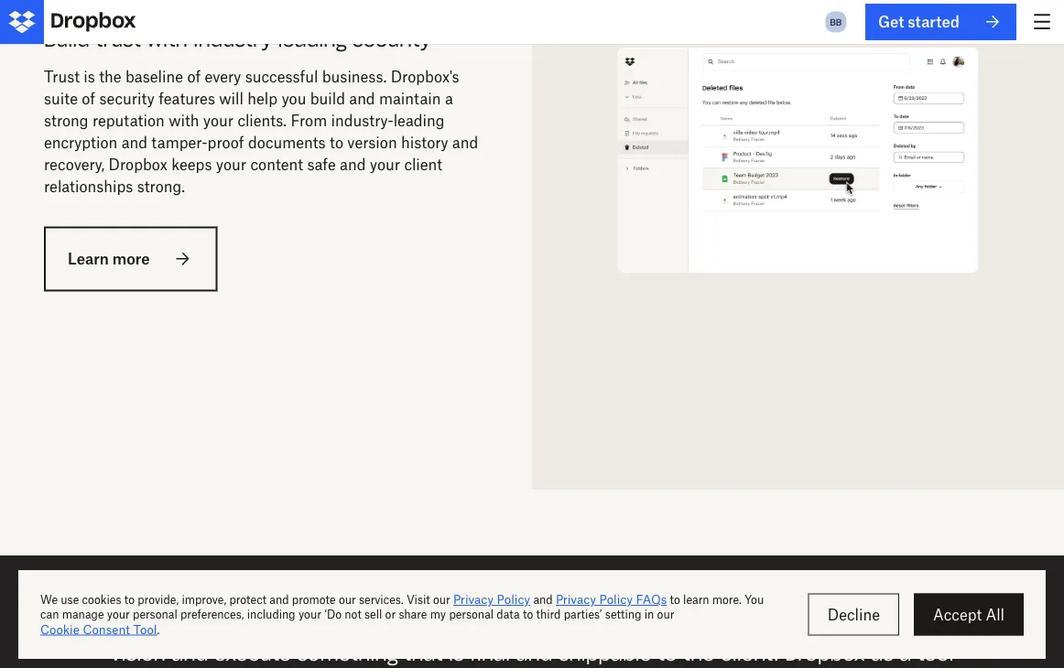 Task type: vqa. For each thing, say whether or not it's contained in the screenshot.
Learn
yes



Task type: locate. For each thing, give the bounding box(es) containing it.
encryption
[[44, 133, 118, 151]]

reputation
[[92, 111, 165, 129]]

vacuum.
[[351, 621, 434, 644]]

is
[[84, 67, 95, 85], [449, 643, 464, 666]]

leading
[[278, 28, 347, 51], [394, 111, 445, 129]]

0 vertical spatial leading
[[278, 28, 347, 51]]

0 vertical spatial in
[[311, 621, 328, 644]]

every
[[205, 67, 241, 85]]

to
[[330, 133, 344, 151], [836, 621, 855, 644], [658, 643, 677, 666]]

get
[[878, 13, 905, 31]]

the down "vacuum."
[[365, 665, 397, 669]]

we
[[532, 621, 561, 644]]

is left final
[[449, 643, 464, 666]]

in up teams
[[311, 621, 328, 644]]

1 vertical spatial in
[[342, 665, 359, 669]]

the
[[99, 67, 121, 85], [683, 643, 715, 666], [365, 665, 397, 669]]

strong.
[[137, 177, 185, 195]]

dropbox inside trust is the baseline of every successful business. dropbox's suite of security features will help you build and maintain a strong reputation with your clients. from industry-leading encryption and tamper-proof documents to version history and recovery, dropbox keeps your content safe and your client relationships strong.
[[109, 155, 168, 173]]

in right teams
[[342, 665, 359, 669]]

trust
[[96, 28, 141, 51]]

team
[[780, 621, 830, 644]]

help
[[248, 89, 278, 107]]

where
[[461, 665, 521, 669]]

0 horizontal spatial dropbox
[[109, 155, 168, 173]]

a down dropbox's
[[445, 89, 453, 107]]

to up sharing
[[836, 621, 855, 644]]

to left it
[[658, 643, 677, 666]]

and right final
[[516, 643, 553, 666]]

meets
[[98, 665, 159, 669]]

the left client.
[[683, 643, 715, 666]]

security up dropbox's
[[353, 28, 431, 51]]

a
[[445, 89, 453, 107], [334, 621, 346, 644], [762, 621, 774, 644], [954, 621, 965, 644], [900, 643, 912, 666]]

shippable
[[559, 643, 652, 666]]

a right as
[[900, 643, 912, 666]]

that left final
[[404, 643, 443, 666]]

they
[[527, 665, 570, 669]]

creative
[[192, 665, 270, 669]]

that left it
[[640, 621, 679, 644]]

from
[[291, 111, 327, 129]]

0 horizontal spatial leading
[[278, 28, 347, 51]]

of right 'suite'
[[82, 89, 95, 107]]

0 horizontal spatial that
[[404, 643, 443, 666]]

1 vertical spatial of
[[82, 89, 95, 107]]

0 horizontal spatial of
[[82, 89, 95, 107]]

your down proof at the top left of the page
[[216, 155, 247, 173]]

1 vertical spatial dropbox
[[785, 643, 866, 666]]

1 horizontal spatial security
[[353, 28, 431, 51]]

leading up history
[[394, 111, 445, 129]]

safe
[[307, 155, 336, 173]]

and down version
[[340, 155, 366, 173]]

1 horizontal spatial of
[[187, 67, 201, 85]]

to inside trust is the baseline of every successful business. dropbox's suite of security features will help you build and maintain a strong reputation with your clients. from industry-leading encryption and tamper-proof documents to version history and recovery, dropbox keeps your content safe and your client relationships strong.
[[330, 133, 344, 151]]

dropbox inside "work doesn't happen in a vacuum. at figma, we believe that it takes a team to establish a vision and execute something that is final and shippable to the client. dropbox as a tool meets all creative teams in the place where they are most comfortable sharing their wo
[[785, 643, 866, 666]]

more
[[112, 250, 150, 268]]

learn more
[[68, 250, 150, 268]]

trust
[[44, 67, 80, 85]]

1 vertical spatial is
[[449, 643, 464, 666]]

security up reputation
[[99, 89, 155, 107]]

0 horizontal spatial the
[[99, 67, 121, 85]]

learn
[[68, 250, 109, 268]]

teams
[[276, 665, 336, 669]]

is right trust at the left of page
[[84, 67, 95, 85]]

your up proof at the top left of the page
[[203, 111, 234, 129]]

are
[[576, 665, 607, 669]]

leading up successful
[[278, 28, 347, 51]]

get started
[[878, 13, 960, 31]]

0 horizontal spatial to
[[330, 133, 344, 151]]

as
[[871, 643, 894, 666]]

with up the baseline
[[147, 28, 188, 51]]

0 vertical spatial of
[[187, 67, 201, 85]]

of up the 'features'
[[187, 67, 201, 85]]

with
[[147, 28, 188, 51], [169, 111, 199, 129]]

and right vision on the bottom left of page
[[172, 643, 208, 666]]

industry
[[194, 28, 272, 51]]

execute
[[214, 643, 291, 666]]

2 horizontal spatial the
[[683, 643, 715, 666]]

0 horizontal spatial security
[[99, 89, 155, 107]]

history
[[401, 133, 448, 151]]

your
[[203, 111, 234, 129], [216, 155, 247, 173], [370, 155, 400, 173]]

1 vertical spatial leading
[[394, 111, 445, 129]]

0 vertical spatial dropbox
[[109, 155, 168, 173]]

1 vertical spatial with
[[169, 111, 199, 129]]

bb
[[830, 16, 842, 27]]

and up industry- on the left top of the page
[[349, 89, 375, 107]]

suite
[[44, 89, 78, 107]]

the down trust in the top of the page
[[99, 67, 121, 85]]

takes
[[703, 621, 756, 644]]

0 vertical spatial is
[[84, 67, 95, 85]]

of
[[187, 67, 201, 85], [82, 89, 95, 107]]

clients.
[[238, 111, 287, 129]]

industry-
[[331, 111, 394, 129]]

dropbox
[[109, 155, 168, 173], [785, 643, 866, 666]]

is inside "work doesn't happen in a vacuum. at figma, we believe that it takes a team to establish a vision and execute something that is final and shippable to the client. dropbox as a tool meets all creative teams in the place where they are most comfortable sharing their wo
[[449, 643, 464, 666]]

1 horizontal spatial leading
[[394, 111, 445, 129]]

dropbox up strong.
[[109, 155, 168, 173]]

and
[[349, 89, 375, 107], [122, 133, 147, 151], [452, 133, 478, 151], [340, 155, 366, 173], [172, 643, 208, 666], [516, 643, 553, 666]]

your down version
[[370, 155, 400, 173]]

0 horizontal spatial in
[[311, 621, 328, 644]]

you
[[282, 89, 306, 107]]

comfortable
[[668, 665, 787, 669]]

build
[[44, 28, 90, 51]]

with down the 'features'
[[169, 111, 199, 129]]

dropbox left as
[[785, 643, 866, 666]]

tamper-
[[151, 133, 208, 151]]

final
[[470, 643, 510, 666]]

0 horizontal spatial is
[[84, 67, 95, 85]]

security
[[353, 28, 431, 51], [99, 89, 155, 107]]

establish
[[861, 621, 948, 644]]

that
[[640, 621, 679, 644], [404, 643, 443, 666]]

1 horizontal spatial is
[[449, 643, 464, 666]]

1 vertical spatial security
[[99, 89, 155, 107]]

figma,
[[464, 621, 527, 644]]

1 horizontal spatial the
[[365, 665, 397, 669]]

to up safe
[[330, 133, 344, 151]]

1 horizontal spatial dropbox
[[785, 643, 866, 666]]

security inside trust is the baseline of every successful business. dropbox's suite of security features will help you build and maintain a strong reputation with your clients. from industry-leading encryption and tamper-proof documents to version history and recovery, dropbox keeps your content safe and your client relationships strong.
[[99, 89, 155, 107]]

is inside trust is the baseline of every successful business. dropbox's suite of security features will help you build and maintain a strong reputation with your clients. from industry-leading encryption and tamper-proof documents to version history and recovery, dropbox keeps your content safe and your client relationships strong.
[[84, 67, 95, 85]]

1 horizontal spatial in
[[342, 665, 359, 669]]

in
[[311, 621, 328, 644], [342, 665, 359, 669]]

recovery,
[[44, 155, 105, 173]]

documents
[[248, 133, 326, 151]]

0 vertical spatial security
[[353, 28, 431, 51]]

all
[[165, 665, 186, 669]]

maintain
[[379, 89, 441, 107]]

build
[[310, 89, 345, 107]]

image of restoring deleted file in dropbox. image
[[576, 0, 1021, 446]]



Task type: describe. For each thing, give the bounding box(es) containing it.
at
[[439, 621, 458, 644]]

something
[[297, 643, 398, 666]]

a left team
[[762, 621, 774, 644]]

a up teams
[[334, 621, 346, 644]]

keeps
[[172, 155, 212, 173]]

vision
[[110, 643, 166, 666]]

1 horizontal spatial to
[[658, 643, 677, 666]]

successful
[[245, 67, 318, 85]]

started
[[908, 13, 960, 31]]

client.
[[721, 643, 779, 666]]

get started link
[[866, 4, 1017, 40]]

relationships
[[44, 177, 133, 195]]

and down reputation
[[122, 133, 147, 151]]

features
[[159, 89, 215, 107]]

it
[[685, 621, 697, 644]]

sharing
[[792, 665, 863, 669]]

most
[[613, 665, 662, 669]]

content
[[250, 155, 303, 173]]

dropbox's
[[391, 67, 460, 85]]

client
[[404, 155, 443, 173]]

a inside trust is the baseline of every successful business. dropbox's suite of security features will help you build and maintain a strong reputation with your clients. from industry-leading encryption and tamper-proof documents to version history and recovery, dropbox keeps your content safe and your client relationships strong.
[[445, 89, 453, 107]]

learn more link
[[44, 227, 218, 292]]

0 vertical spatial with
[[147, 28, 188, 51]]

"work
[[93, 621, 148, 644]]

doesn't
[[154, 621, 226, 644]]

version
[[348, 133, 397, 151]]

tool
[[918, 643, 954, 666]]

business.
[[322, 67, 387, 85]]

proof
[[208, 133, 244, 151]]

2 horizontal spatial to
[[836, 621, 855, 644]]

"work doesn't happen in a vacuum. at figma, we believe that it takes a team to establish a vision and execute something that is final and shippable to the client. dropbox as a tool meets all creative teams in the place where they are most comfortable sharing their wo
[[93, 621, 966, 669]]

and right history
[[452, 133, 478, 151]]

believe
[[566, 621, 634, 644]]

1 horizontal spatial that
[[640, 621, 679, 644]]

place
[[403, 665, 455, 669]]

happen
[[232, 621, 305, 644]]

bb button
[[822, 7, 851, 37]]

the inside trust is the baseline of every successful business. dropbox's suite of security features will help you build and maintain a strong reputation with your clients. from industry-leading encryption and tamper-proof documents to version history and recovery, dropbox keeps your content safe and your client relationships strong.
[[99, 67, 121, 85]]

strong
[[44, 111, 88, 129]]

their
[[869, 665, 913, 669]]

trust is the baseline of every successful business. dropbox's suite of security features will help you build and maintain a strong reputation with your clients. from industry-leading encryption and tamper-proof documents to version history and recovery, dropbox keeps your content safe and your client relationships strong.
[[44, 67, 478, 195]]

leading inside trust is the baseline of every successful business. dropbox's suite of security features will help you build and maintain a strong reputation with your clients. from industry-leading encryption and tamper-proof documents to version history and recovery, dropbox keeps your content safe and your client relationships strong.
[[394, 111, 445, 129]]

will
[[219, 89, 244, 107]]

baseline
[[125, 67, 183, 85]]

build trust with industry leading security
[[44, 28, 431, 51]]

with inside trust is the baseline of every successful business. dropbox's suite of security features will help you build and maintain a strong reputation with your clients. from industry-leading encryption and tamper-proof documents to version history and recovery, dropbox keeps your content safe and your client relationships strong.
[[169, 111, 199, 129]]

a right establish
[[954, 621, 965, 644]]



